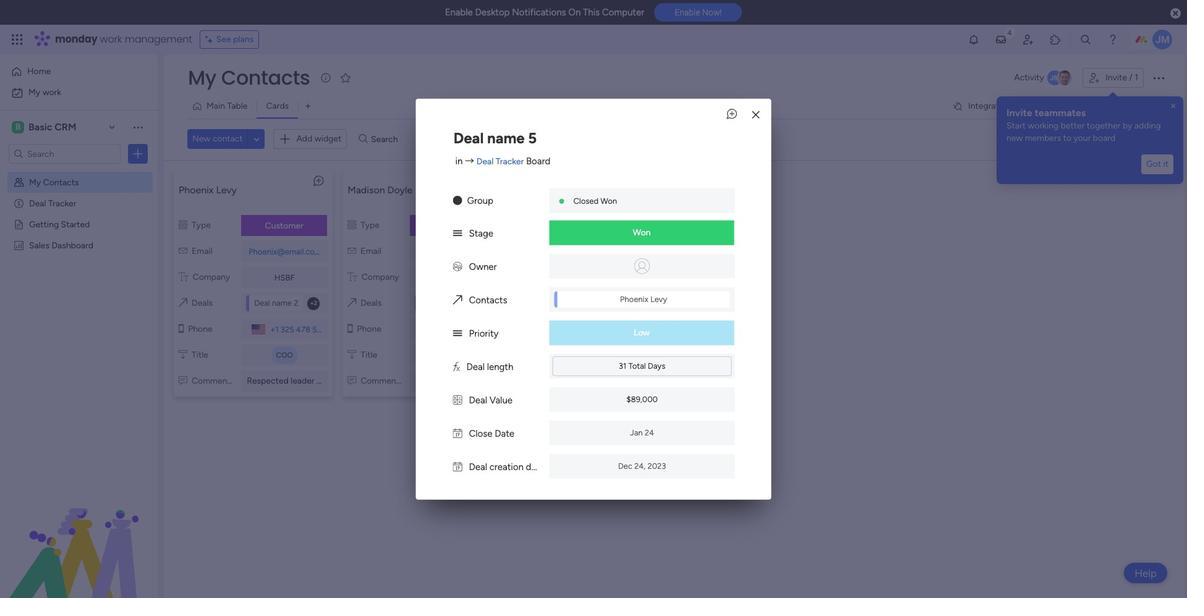 Task type: describe. For each thing, give the bounding box(es) containing it.
v2 status image
[[453, 228, 462, 239]]

deal for deal name 2
[[254, 298, 270, 308]]

on
[[568, 7, 581, 18]]

deal inside in → deal tracker board
[[477, 156, 494, 167]]

+1 for leilani krause
[[608, 325, 616, 334]]

my up deal tracker
[[29, 177, 41, 187]]

invite teammates heading
[[1007, 106, 1173, 120]]

table
[[227, 101, 248, 111]]

enable for enable now!
[[675, 8, 700, 17]]

together
[[1087, 121, 1121, 131]]

monday
[[55, 32, 97, 46]]

+1 312 563 2541 link
[[603, 321, 665, 337]]

hsbf
[[274, 273, 295, 282]]

company for phoenix@email.com
[[193, 272, 230, 282]]

sort board by any column image
[[531, 133, 551, 145]]

new
[[1007, 133, 1023, 143]]

main
[[207, 101, 225, 111]]

dapulse date column image for deal
[[453, 461, 462, 473]]

desktop
[[475, 7, 510, 18]]

arrow down image
[[513, 132, 528, 147]]

contact
[[213, 134, 243, 144]]

lottie animation element
[[0, 474, 158, 598]]

owner
[[469, 261, 497, 272]]

madison@email.com
[[418, 247, 492, 256]]

notifications
[[512, 7, 566, 18]]

722
[[466, 325, 479, 334]]

4 image
[[1004, 25, 1015, 39]]

phoenix@email.com link
[[246, 247, 324, 256]]

3 company from the left
[[530, 272, 568, 282]]

2541
[[648, 325, 665, 334]]

deal name 5
[[453, 129, 537, 147]]

leilani
[[516, 184, 544, 196]]

management
[[125, 32, 192, 46]]

activity button
[[1009, 68, 1078, 88]]

closed won
[[573, 196, 617, 205]]

+1 for phoenix levy
[[270, 325, 279, 334]]

b
[[15, 122, 21, 132]]

invite teammates start working better together by adding new members to your board
[[1007, 107, 1161, 143]]

Search in workspace field
[[26, 147, 103, 161]]

+1 854 722 0499
[[439, 325, 501, 334]]

workspace image
[[12, 121, 24, 134]]

your
[[1074, 133, 1091, 143]]

leilani@email.com
[[589, 247, 656, 256]]

coo
[[276, 351, 293, 360]]

dec
[[618, 462, 632, 471]]

comments for madison@email.com
[[361, 376, 403, 386]]

deal creation date
[[469, 461, 545, 473]]

deals for madison@email.com
[[361, 298, 382, 308]]

phoenix@email.com
[[249, 247, 321, 256]]

value
[[489, 395, 513, 406]]

v2 multiple person column image
[[453, 261, 462, 272]]

deal value
[[469, 395, 513, 406]]

deal name 1
[[433, 298, 476, 308]]

deal tracker
[[29, 198, 76, 208]]

v2 status outline image
[[179, 220, 187, 230]]

list box containing my contacts
[[0, 169, 158, 423]]

help button
[[1124, 563, 1167, 584]]

1 horizontal spatial v2 board relation small image
[[348, 298, 356, 308]]

days
[[648, 361, 665, 370]]

enable now!
[[675, 8, 722, 17]]

notifications image
[[968, 33, 980, 46]]

got
[[1146, 159, 1161, 169]]

+1 312 563 2541
[[608, 325, 665, 334]]

close
[[469, 428, 492, 439]]

add widget
[[296, 134, 341, 144]]

person
[[432, 134, 458, 145]]

0 vertical spatial contacts
[[221, 64, 310, 92]]

type for phoenix@email.com
[[192, 220, 211, 230]]

1 for invite / 1
[[1135, 72, 1138, 83]]

close image
[[1169, 101, 1178, 111]]

0 horizontal spatial tracker
[[48, 198, 76, 208]]

contacts inside list box
[[43, 177, 79, 187]]

date
[[495, 428, 514, 439]]

integrate
[[968, 101, 1004, 111]]

dapulse date column image for close
[[453, 428, 462, 439]]

new contact button
[[187, 129, 248, 149]]

low
[[634, 328, 650, 338]]

phone for madison@email.com
[[357, 324, 381, 334]]

by
[[1123, 121, 1132, 131]]

stage
[[469, 228, 493, 239]]

customer for phoenix@email.com
[[265, 220, 303, 231]]

dapulse numbers column image
[[453, 395, 462, 406]]

v2 small long text column image for phoenix@email.com
[[179, 376, 187, 386]]

home link
[[7, 62, 150, 82]]

filter
[[489, 134, 508, 145]]

3 comments from the left
[[529, 376, 572, 386]]

getting
[[29, 219, 59, 229]]

lottie animation image
[[0, 474, 158, 598]]

deal for deal creation date
[[469, 461, 487, 473]]

sales
[[29, 240, 49, 250]]

update feed image
[[995, 33, 1007, 46]]

person button
[[412, 129, 465, 149]]

→
[[465, 156, 474, 167]]

workspace selection element
[[12, 120, 78, 135]]

deal length
[[467, 361, 513, 372]]

1 for deal name 1
[[473, 298, 476, 308]]

inc
[[626, 273, 637, 282]]

to
[[1063, 133, 1072, 143]]

filter button
[[469, 129, 528, 149]]

dapulse text column image
[[348, 272, 357, 282]]

integrate button
[[947, 93, 1067, 119]]

854
[[449, 325, 464, 334]]

v2 status image
[[453, 328, 462, 339]]

comments for phoenix@email.com
[[192, 376, 235, 386]]

levy inside row group
[[216, 184, 237, 196]]

31 total days
[[619, 361, 665, 370]]

leilani@email.com link
[[586, 247, 658, 256]]

v2 small long text column image for madison@email.com
[[348, 376, 356, 386]]

select product image
[[11, 33, 23, 46]]

start
[[1007, 121, 1026, 131]]

deal name 5 dialog
[[416, 99, 771, 500]]

0 horizontal spatial my contacts
[[29, 177, 79, 187]]

v2 board relation small image for phoenix levy
[[179, 298, 187, 308]]

v2 email column image for phoenix@email.com
[[179, 246, 187, 256]]

enable for enable desktop notifications on this computer
[[445, 7, 473, 18]]

working
[[1028, 121, 1059, 131]]

invite members image
[[1022, 33, 1034, 46]]

5698
[[312, 325, 331, 334]]

my work
[[28, 87, 61, 98]]

invite / 1 button
[[1083, 68, 1144, 88]]

board
[[1093, 133, 1116, 143]]

cio
[[616, 351, 629, 360]]

partner
[[608, 220, 636, 231]]

adding
[[1134, 121, 1161, 131]]

phoenix levy inside row group
[[179, 184, 237, 196]]

v2 search image
[[359, 132, 368, 146]]

v2 status outline image
[[348, 220, 356, 230]]

563
[[633, 325, 646, 334]]

name for 1
[[451, 298, 471, 308]]

plans
[[233, 34, 254, 45]]

priority
[[469, 328, 499, 339]]

close date
[[469, 428, 514, 439]]



Task type: locate. For each thing, give the bounding box(es) containing it.
0 vertical spatial tracker
[[496, 156, 524, 167]]

v2 email column image for madison@email.com
[[348, 246, 356, 256]]

name up 854
[[451, 298, 471, 308]]

2 email from the left
[[361, 246, 381, 256]]

deal for deal length
[[467, 361, 485, 372]]

1 title from the left
[[192, 350, 208, 360]]

show board description image
[[319, 72, 333, 84]]

phone
[[188, 324, 212, 334], [357, 324, 381, 334], [526, 324, 550, 334]]

phoenix
[[179, 184, 214, 196], [620, 294, 648, 304]]

1 horizontal spatial levy
[[650, 294, 667, 304]]

1 horizontal spatial invite
[[1105, 72, 1127, 83]]

0 horizontal spatial v2 small long text column image
[[179, 376, 187, 386]]

activity
[[1014, 72, 1044, 83]]

enable left now!
[[675, 8, 700, 17]]

deal
[[453, 129, 484, 147], [477, 156, 494, 167], [29, 198, 46, 208], [254, 298, 270, 308], [433, 298, 449, 308], [592, 298, 608, 308], [467, 361, 485, 372], [469, 395, 487, 406], [469, 461, 487, 473]]

contacts up cards
[[221, 64, 310, 92]]

0 horizontal spatial deals
[[192, 298, 213, 308]]

members
[[1025, 133, 1061, 143]]

deal tracker link
[[477, 156, 524, 167]]

3 type from the left
[[529, 220, 549, 230]]

1 horizontal spatial customer
[[434, 220, 472, 231]]

tracker up getting started
[[48, 198, 76, 208]]

levy down contact
[[216, 184, 237, 196]]

1 vertical spatial invite
[[1007, 107, 1032, 119]]

enable left desktop at the top
[[445, 7, 473, 18]]

1 vertical spatial my contacts
[[29, 177, 79, 187]]

dapulse date column image
[[453, 428, 462, 439], [453, 461, 462, 473]]

2 horizontal spatial contacts
[[469, 294, 507, 306]]

cards
[[266, 101, 289, 111]]

+1 854 722 0499 link
[[434, 321, 501, 337]]

0 horizontal spatial +1
[[270, 325, 279, 334]]

v2 email column image
[[179, 246, 187, 256], [348, 246, 356, 256]]

invite left /
[[1105, 72, 1127, 83]]

my
[[188, 64, 216, 92], [28, 87, 40, 98], [29, 177, 41, 187]]

title right small dropdown column outline image
[[192, 350, 208, 360]]

$89,000
[[626, 395, 658, 404]]

v2 mobile phone image
[[348, 324, 353, 334]]

2 title from the left
[[361, 350, 377, 360]]

1 horizontal spatial phoenix levy
[[620, 294, 667, 304]]

1 horizontal spatial deals
[[361, 298, 382, 308]]

0 horizontal spatial phoenix levy
[[179, 184, 237, 196]]

0 horizontal spatial title
[[192, 350, 208, 360]]

phoenix levy inside deal name 5 dialog
[[620, 294, 667, 304]]

contacts inside deal name 5 dialog
[[469, 294, 507, 306]]

1 horizontal spatial email
[[361, 246, 381, 256]]

public dashboard image
[[13, 239, 25, 251]]

title right small dropdown column outline icon
[[361, 350, 377, 360]]

getting started
[[29, 219, 90, 229]]

new
[[192, 134, 210, 144]]

2
[[294, 298, 298, 308]]

0 horizontal spatial contacts
[[43, 177, 79, 187]]

my up main at top left
[[188, 64, 216, 92]]

close image
[[752, 110, 760, 119]]

phoenix levy up v2 status outline image
[[179, 184, 237, 196]]

1 horizontal spatial won
[[633, 227, 651, 238]]

0 horizontal spatial 1
[[473, 298, 476, 308]]

enable
[[445, 7, 473, 18], [675, 8, 700, 17]]

dec 24, 2023
[[618, 462, 666, 471]]

v2 email column image down v2 status outline icon
[[348, 246, 356, 256]]

0 vertical spatial levy
[[216, 184, 237, 196]]

phone for phoenix@email.com
[[188, 324, 212, 334]]

invite inside 'invite teammates start working better together by adding new members to your board'
[[1007, 107, 1032, 119]]

deals for phoenix@email.com
[[192, 298, 213, 308]]

deal for deal name 3
[[592, 298, 608, 308]]

0 vertical spatial invite
[[1105, 72, 1127, 83]]

1 horizontal spatial tracker
[[496, 156, 524, 167]]

dapulse date column image left close
[[453, 428, 462, 439]]

my contacts up table
[[188, 64, 310, 92]]

search everything image
[[1079, 33, 1092, 46]]

deal left 3
[[592, 298, 608, 308]]

dapulse text column image
[[179, 272, 188, 282]]

0 vertical spatial 1
[[1135, 72, 1138, 83]]

name
[[487, 129, 525, 147], [272, 298, 292, 308], [451, 298, 471, 308], [610, 298, 630, 308]]

1 horizontal spatial comments
[[361, 376, 403, 386]]

phoenix inside deal name 5 dialog
[[620, 294, 648, 304]]

madison doyle
[[348, 184, 413, 196]]

My Contacts field
[[185, 64, 313, 92]]

row group containing phoenix levy
[[169, 165, 1182, 407]]

deal name 2
[[254, 298, 298, 308]]

dapulse close image
[[1170, 7, 1181, 20]]

computer
[[602, 7, 644, 18]]

it
[[1163, 159, 1169, 169]]

name up in → deal tracker board
[[487, 129, 525, 147]]

2 phone from the left
[[357, 324, 381, 334]]

+1 left 312
[[608, 325, 616, 334]]

v2 board relation small image down dapulse text column image
[[348, 298, 356, 308]]

0 vertical spatial work
[[100, 32, 122, 46]]

2 +1 from the left
[[439, 325, 448, 334]]

deal for deal name 1
[[433, 298, 449, 308]]

/
[[1129, 72, 1133, 83]]

email for phoenix@email.com
[[192, 246, 212, 256]]

widget
[[315, 134, 341, 144]]

work inside "option"
[[42, 87, 61, 98]]

phone right v2 mobile phone image
[[188, 324, 212, 334]]

1 horizontal spatial contacts
[[221, 64, 310, 92]]

1 company from the left
[[193, 272, 230, 282]]

0 horizontal spatial comments
[[192, 376, 235, 386]]

1 email from the left
[[192, 246, 212, 256]]

1 horizontal spatial title
[[361, 350, 377, 360]]

0 vertical spatial my contacts
[[188, 64, 310, 92]]

+1 325 478 5698
[[270, 325, 331, 334]]

v2 sun image
[[453, 195, 462, 206]]

v2 board relation small image down dapulse text column icon
[[179, 298, 187, 308]]

1 horizontal spatial work
[[100, 32, 122, 46]]

deal left creation
[[469, 461, 487, 473]]

deal left 2
[[254, 298, 270, 308]]

0 horizontal spatial phone
[[188, 324, 212, 334]]

enable inside button
[[675, 8, 700, 17]]

pear
[[608, 273, 624, 282]]

phoenix up v2 status outline image
[[179, 184, 214, 196]]

1 v2 email column image from the left
[[179, 246, 187, 256]]

deal for deal value
[[469, 395, 487, 406]]

now!
[[702, 8, 722, 17]]

1 horizontal spatial v2 small long text column image
[[348, 376, 356, 386]]

Search field
[[368, 131, 405, 148]]

add to favorites image
[[340, 71, 352, 84]]

1 deals from the left
[[192, 298, 213, 308]]

v2 board relation small image up 854
[[453, 294, 462, 306]]

2 horizontal spatial company
[[530, 272, 568, 282]]

invite up start
[[1007, 107, 1032, 119]]

my contacts up deal tracker
[[29, 177, 79, 187]]

invite for /
[[1105, 72, 1127, 83]]

add widget button
[[274, 129, 347, 149]]

phoenix levy
[[179, 184, 237, 196], [620, 294, 667, 304]]

public board image
[[13, 218, 25, 230]]

name left 3
[[610, 298, 630, 308]]

customer for madison@email.com
[[434, 220, 472, 231]]

row group
[[169, 165, 1182, 407]]

0 horizontal spatial phoenix
[[179, 184, 214, 196]]

deal up +1 854 722 0499 link
[[433, 298, 449, 308]]

small dropdown column outline image
[[179, 350, 187, 360]]

email for madison@email.com
[[361, 246, 381, 256]]

work down home
[[42, 87, 61, 98]]

2 comments from the left
[[361, 376, 403, 386]]

my inside "option"
[[28, 87, 40, 98]]

company
[[193, 272, 230, 282], [362, 272, 399, 282], [530, 272, 568, 282]]

main table button
[[187, 96, 257, 116]]

date
[[526, 461, 545, 473]]

krause
[[547, 184, 577, 196]]

deals
[[192, 298, 213, 308], [361, 298, 382, 308], [529, 298, 550, 308]]

1 right /
[[1135, 72, 1138, 83]]

0 vertical spatial won
[[600, 196, 617, 205]]

work
[[100, 32, 122, 46], [42, 87, 61, 98]]

deal for deal tracker
[[29, 198, 46, 208]]

angle down image
[[254, 135, 260, 144]]

1 vertical spatial phoenix levy
[[620, 294, 667, 304]]

0 horizontal spatial customer
[[265, 220, 303, 231]]

+1 325 478 5698 link
[[265, 321, 331, 337]]

customer down 'v2 sun' image on the left of page
[[434, 220, 472, 231]]

deal for deal name 5
[[453, 129, 484, 147]]

0 horizontal spatial won
[[600, 196, 617, 205]]

deal up getting
[[29, 198, 46, 208]]

1 horizontal spatial v2 email column image
[[348, 246, 356, 256]]

work right monday on the top left
[[100, 32, 122, 46]]

tracker down 'arrow down' icon
[[496, 156, 524, 167]]

1 dapulse date column image from the top
[[453, 428, 462, 439]]

2 horizontal spatial +1
[[608, 325, 616, 334]]

jan 24
[[630, 428, 654, 438]]

pear inc
[[608, 273, 637, 282]]

sales dashboard
[[29, 240, 93, 250]]

phone right 0499
[[526, 324, 550, 334]]

small dropdown column outline image
[[348, 350, 356, 360]]

1 vertical spatial work
[[42, 87, 61, 98]]

0 horizontal spatial email
[[192, 246, 212, 256]]

0 vertical spatial phoenix
[[179, 184, 214, 196]]

started
[[61, 219, 90, 229]]

1 horizontal spatial company
[[362, 272, 399, 282]]

0 horizontal spatial invite
[[1007, 107, 1032, 119]]

1 vertical spatial dapulse date column image
[[453, 461, 462, 473]]

add view image
[[305, 102, 310, 111]]

total
[[628, 361, 646, 370]]

phone right v2 mobile phone icon
[[357, 324, 381, 334]]

1
[[1135, 72, 1138, 83], [473, 298, 476, 308]]

2 deals from the left
[[361, 298, 382, 308]]

see
[[216, 34, 231, 45]]

2 horizontal spatial deals
[[529, 298, 550, 308]]

invite for teammates
[[1007, 107, 1032, 119]]

deal right v2 function image
[[467, 361, 485, 372]]

1 vertical spatial 1
[[473, 298, 476, 308]]

levy inside deal name 5 dialog
[[650, 294, 667, 304]]

1 vertical spatial levy
[[650, 294, 667, 304]]

1 inside button
[[1135, 72, 1138, 83]]

0 horizontal spatial levy
[[216, 184, 237, 196]]

won right closed
[[600, 196, 617, 205]]

v2 function image
[[453, 361, 460, 372]]

type down 'leilani krause'
[[529, 220, 549, 230]]

2 v2 small long text column image from the left
[[348, 376, 356, 386]]

v2 small long text column image
[[179, 376, 187, 386], [348, 376, 356, 386]]

1 phone from the left
[[188, 324, 212, 334]]

24
[[645, 428, 654, 438]]

0 vertical spatial dapulse date column image
[[453, 428, 462, 439]]

new contact
[[192, 134, 243, 144]]

1 inside row group
[[473, 298, 476, 308]]

2 horizontal spatial type
[[529, 220, 549, 230]]

phoenix levy down inc
[[620, 294, 667, 304]]

1 vertical spatial contacts
[[43, 177, 79, 187]]

3 deals from the left
[[529, 298, 550, 308]]

title for madison@email.com
[[361, 350, 377, 360]]

31
[[619, 361, 626, 370]]

name for 2
[[272, 298, 292, 308]]

1 horizontal spatial 1
[[1135, 72, 1138, 83]]

0 vertical spatial phoenix levy
[[179, 184, 237, 196]]

name for 3
[[610, 298, 630, 308]]

v2 email column image down v2 status outline image
[[179, 246, 187, 256]]

deal right dapulse numbers column icon at the left of the page
[[469, 395, 487, 406]]

1 vertical spatial won
[[633, 227, 651, 238]]

0 horizontal spatial work
[[42, 87, 61, 98]]

this
[[583, 7, 600, 18]]

2 company from the left
[[362, 272, 399, 282]]

my work option
[[7, 83, 150, 103]]

name inside dialog
[[487, 129, 525, 147]]

1 horizontal spatial phoenix
[[620, 294, 648, 304]]

2 horizontal spatial v2 board relation small image
[[453, 294, 462, 306]]

list box
[[0, 169, 158, 423]]

my contacts
[[188, 64, 310, 92], [29, 177, 79, 187]]

0 horizontal spatial v2 email column image
[[179, 246, 187, 256]]

monday marketplace image
[[1049, 33, 1062, 46]]

2 customer from the left
[[434, 220, 472, 231]]

0499
[[481, 325, 501, 334]]

customer up phoenix@email.com
[[265, 220, 303, 231]]

v2 mobile phone image
[[179, 324, 184, 334]]

dapulse date column image left creation
[[453, 461, 462, 473]]

3 +1 from the left
[[608, 325, 616, 334]]

1 type from the left
[[192, 220, 211, 230]]

add
[[296, 134, 312, 144]]

0 horizontal spatial enable
[[445, 7, 473, 18]]

3 email from the left
[[529, 246, 550, 256]]

v2 small long text column image down small dropdown column outline icon
[[348, 376, 356, 386]]

work for my
[[42, 87, 61, 98]]

tracker inside in → deal tracker board
[[496, 156, 524, 167]]

1 horizontal spatial my contacts
[[188, 64, 310, 92]]

deal up the →
[[453, 129, 484, 147]]

1 up 722
[[473, 298, 476, 308]]

home option
[[7, 62, 150, 82]]

see plans
[[216, 34, 254, 45]]

help
[[1135, 567, 1157, 580]]

+1 left 854
[[439, 325, 448, 334]]

type right v2 status outline icon
[[361, 220, 380, 230]]

name left 2
[[272, 298, 292, 308]]

dashboard
[[52, 240, 93, 250]]

option
[[0, 171, 158, 173]]

1 horizontal spatial +1
[[439, 325, 448, 334]]

2 horizontal spatial email
[[529, 246, 550, 256]]

home
[[27, 66, 51, 77]]

in
[[455, 156, 463, 167]]

1 vertical spatial tracker
[[48, 198, 76, 208]]

work for monday
[[100, 32, 122, 46]]

help image
[[1107, 33, 1119, 46]]

type right v2 status outline image
[[192, 220, 211, 230]]

+1 left 325
[[270, 325, 279, 334]]

0 horizontal spatial company
[[193, 272, 230, 282]]

jeremy miller image
[[1152, 30, 1172, 49]]

325
[[281, 325, 294, 334]]

2 horizontal spatial comments
[[529, 376, 572, 386]]

name for 5
[[487, 129, 525, 147]]

email
[[192, 246, 212, 256], [361, 246, 381, 256], [529, 246, 550, 256]]

won
[[600, 196, 617, 205], [633, 227, 651, 238]]

my down home
[[28, 87, 40, 98]]

v2 small long text column image down small dropdown column outline image
[[179, 376, 187, 386]]

title
[[192, 350, 208, 360], [361, 350, 377, 360]]

2 vertical spatial contacts
[[469, 294, 507, 306]]

levy right 3
[[650, 294, 667, 304]]

v2 board relation small image for deal name 5
[[453, 294, 462, 306]]

better
[[1061, 121, 1085, 131]]

2 dapulse date column image from the top
[[453, 461, 462, 473]]

my work link
[[7, 83, 150, 103]]

invite inside button
[[1105, 72, 1127, 83]]

1 vertical spatial phoenix
[[620, 294, 648, 304]]

deal right the →
[[477, 156, 494, 167]]

phoenix down inc
[[620, 294, 648, 304]]

crm
[[55, 121, 76, 133]]

1 horizontal spatial type
[[361, 220, 380, 230]]

2 v2 email column image from the left
[[348, 246, 356, 256]]

+1
[[270, 325, 279, 334], [439, 325, 448, 334], [608, 325, 616, 334]]

contacts up 0499
[[469, 294, 507, 306]]

basic
[[28, 121, 52, 133]]

contacts up deal tracker
[[43, 177, 79, 187]]

main table
[[207, 101, 248, 111]]

2 horizontal spatial phone
[[526, 324, 550, 334]]

0 horizontal spatial v2 board relation small image
[[179, 298, 187, 308]]

0 horizontal spatial type
[[192, 220, 211, 230]]

1 comments from the left
[[192, 376, 235, 386]]

1 horizontal spatial enable
[[675, 8, 700, 17]]

2 type from the left
[[361, 220, 380, 230]]

3 phone from the left
[[526, 324, 550, 334]]

invite / 1
[[1105, 72, 1138, 83]]

1 horizontal spatial phone
[[357, 324, 381, 334]]

1 customer from the left
[[265, 220, 303, 231]]

v2 board relation small image
[[453, 294, 462, 306], [179, 298, 187, 308], [348, 298, 356, 308]]

1 +1 from the left
[[270, 325, 279, 334]]

24,
[[634, 462, 646, 471]]

company for madison@email.com
[[362, 272, 399, 282]]

creation
[[489, 461, 524, 473]]

title for phoenix@email.com
[[192, 350, 208, 360]]

1 v2 small long text column image from the left
[[179, 376, 187, 386]]

teammates
[[1035, 107, 1086, 119]]

type for madison@email.com
[[361, 220, 380, 230]]

478
[[296, 325, 310, 334]]

won up leilani@email.com
[[633, 227, 651, 238]]



Task type: vqa. For each thing, say whether or not it's contained in the screenshot.
the rightmost v2 status outline icon
yes



